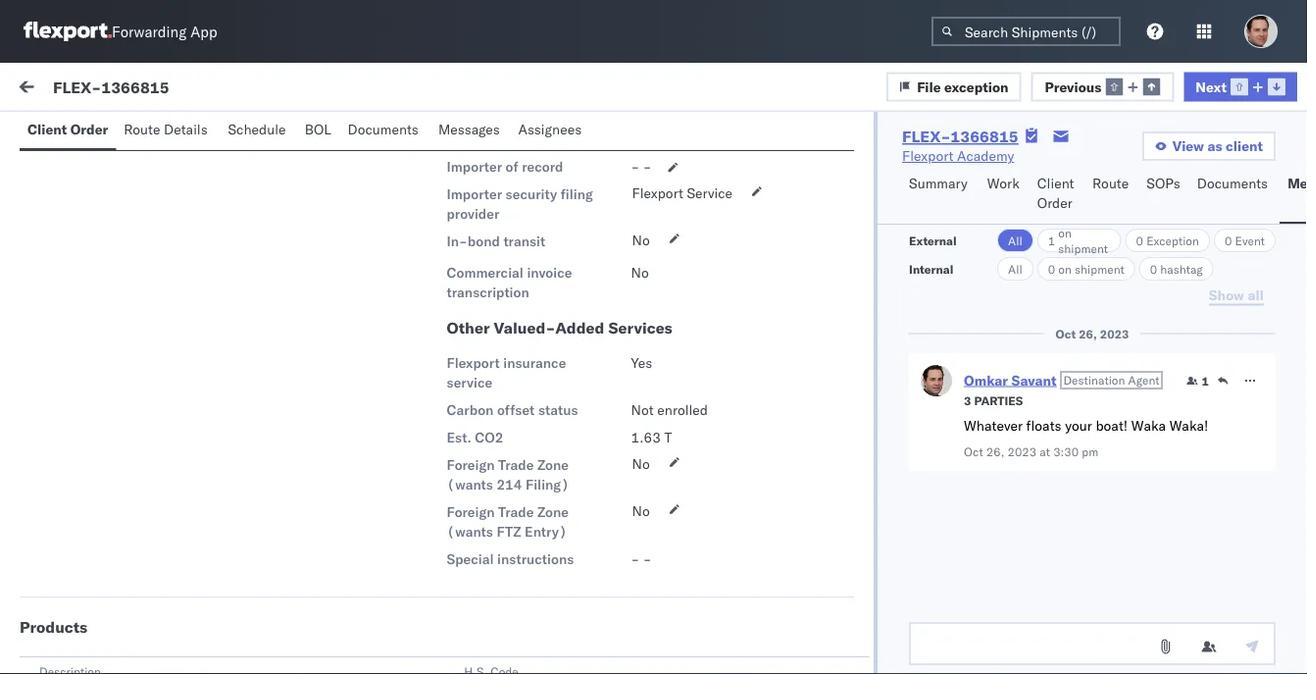 Task type: describe. For each thing, give the bounding box(es) containing it.
filing
[[561, 185, 593, 203]]

1 resize handle column header from the left
[[416, 164, 440, 674]]

my work
[[20, 76, 107, 103]]

0 vertical spatial documents button
[[340, 112, 431, 150]]

0 for 0 on shipment
[[1049, 261, 1056, 276]]

route for route details
[[124, 121, 160, 138]]

shipment for 1 on shipment
[[1059, 241, 1109, 256]]

products
[[20, 617, 88, 637]]

3 pdt from the top
[[599, 483, 624, 500]]

2 vertical spatial shipment
[[89, 580, 147, 597]]

external for external
[[910, 233, 957, 248]]

cargo
[[59, 629, 98, 646]]

no for foreign trade zone (wants ftz entry)
[[632, 502, 650, 520]]

soon
[[169, 580, 199, 597]]

sops
[[1147, 175, 1181, 192]]

record
[[522, 158, 564, 175]]

exception: cargo
[[59, 609, 132, 646]]

bol
[[305, 121, 332, 138]]

all button for 0
[[998, 257, 1034, 281]]

oct down other
[[449, 356, 471, 373]]

importer for importer security filing provider
[[447, 185, 502, 203]]

messages
[[438, 121, 500, 138]]

schedule
[[228, 121, 286, 138]]

foreign for foreign trade zone (wants 214 filing)
[[447, 456, 495, 473]]

previous
[[1045, 78, 1102, 95]]

commercial invoice transcription
[[447, 264, 572, 301]]

category
[[735, 170, 783, 185]]

client for bottom client order button
[[1038, 175, 1075, 192]]

resize handle column header for category
[[987, 164, 1011, 674]]

flex-1366815 link
[[903, 127, 1019, 146]]

26, inside whatever floats your boat! waka waka! oct 26, 2023 at 3:30 pm
[[987, 444, 1005, 459]]

view as client
[[1173, 137, 1264, 155]]

flexport. image
[[24, 22, 112, 41]]

0 event
[[1225, 233, 1266, 248]]

exception:
[[62, 609, 132, 626]]

oct 26, 2023, 2:46 pm pdt
[[449, 238, 624, 255]]

0 vertical spatial 2023
[[1101, 326, 1130, 341]]

route details
[[124, 121, 208, 138]]

est.
[[447, 429, 472, 446]]

0 horizontal spatial flex-1366815
[[53, 77, 169, 96]]

in-bond transit
[[447, 233, 546, 250]]

security
[[506, 185, 557, 203]]

1 vertical spatial client order
[[1038, 175, 1075, 211]]

valued-
[[494, 318, 556, 338]]

1 vertical spatial flex-1366815
[[903, 127, 1019, 146]]

invoice
[[527, 264, 572, 281]]

internal for internal
[[910, 261, 954, 276]]

0 horizontal spatial client order button
[[20, 112, 116, 150]]

flexport for importer security filing provider
[[632, 184, 684, 202]]

0 on shipment
[[1049, 261, 1125, 276]]

external (0)
[[31, 125, 112, 142]]

1 vertical spatial work
[[988, 175, 1020, 192]]

importer security filing provider
[[447, 185, 593, 222]]

2:46
[[541, 238, 571, 255]]

importer for importer of record
[[447, 158, 502, 175]]

1 for 1
[[1203, 373, 1210, 388]]

enrolled
[[658, 401, 708, 418]]

3:30
[[1054, 444, 1080, 459]]

1 horizontal spatial documents button
[[1190, 166, 1281, 224]]

flex- 2271801
[[1020, 238, 1120, 255]]

work for related
[[1064, 170, 1090, 185]]

time
[[450, 170, 476, 185]]

app
[[191, 22, 217, 41]]

214
[[497, 476, 522, 493]]

flexport academy
[[903, 147, 1015, 164]]

carbon
[[447, 401, 494, 418]]

import for import work
[[146, 80, 187, 98]]

1.63
[[631, 429, 661, 446]]

oct up omkar savant destination agent
[[1056, 326, 1077, 341]]

on for 0
[[1059, 261, 1072, 276]]

entry)
[[525, 523, 568, 540]]

parties
[[975, 393, 1024, 408]]

all button for 1
[[998, 229, 1034, 252]]

no for foreign trade zone (wants 214 filing)
[[632, 455, 650, 472]]

pdt for flex- 2271801
[[599, 238, 624, 255]]

message list
[[228, 125, 313, 142]]

0 horizontal spatial work
[[190, 80, 223, 98]]

assignees
[[519, 121, 582, 138]]

event
[[1236, 233, 1266, 248]]

next
[[1196, 78, 1227, 95]]

omkar savant button
[[965, 371, 1057, 389]]

26, up destination
[[1079, 326, 1098, 341]]

service for flexport insurance service
[[447, 374, 493, 391]]

view
[[1173, 137, 1205, 155]]

Search Shipments (/) text field
[[932, 17, 1121, 46]]

2 458574 from the top
[[1061, 611, 1112, 628]]

assignees button
[[511, 112, 593, 150]]

academy
[[958, 147, 1015, 164]]

possible.
[[220, 580, 277, 597]]

1 458574 from the top
[[1061, 356, 1112, 373]]

oct inside whatever floats your boat! waka waka! oct 26, 2023 at 3:30 pm
[[965, 444, 984, 459]]

0 exception
[[1137, 233, 1200, 248]]

forwarding
[[112, 22, 187, 41]]

special
[[447, 550, 494, 568]]

0 vertical spatial yes
[[632, 98, 654, 115]]

1 horizontal spatial 1366815
[[951, 127, 1019, 146]]

item/shipment
[[1093, 170, 1173, 185]]

import customs agent
[[447, 131, 586, 148]]

message button
[[230, 63, 329, 116]]

0 for 0 hashtag
[[1151, 261, 1158, 276]]

internal (0) button
[[124, 116, 220, 154]]

1 vertical spatial order
[[1038, 194, 1073, 211]]

0 horizontal spatial order
[[70, 121, 108, 138]]

no for in-bond transit
[[632, 232, 650, 249]]

2023 inside whatever floats your boat! waka waka! oct 26, 2023 at 3:30 pm
[[1008, 444, 1037, 459]]

26, up the "commercial"
[[475, 238, 496, 255]]

route button
[[1085, 166, 1139, 224]]

1 on shipment
[[1049, 225, 1109, 256]]

bond
[[468, 233, 500, 250]]

status
[[539, 401, 578, 418]]

internal (0)
[[132, 125, 209, 142]]

import for import customs agent
[[447, 131, 490, 148]]

message for message list
[[228, 125, 285, 142]]

waka!
[[1170, 417, 1209, 434]]

as inside button
[[1208, 137, 1223, 155]]

1 button
[[1187, 373, 1210, 389]]

client
[[1226, 137, 1264, 155]]

external for external (0)
[[31, 125, 83, 142]]

all for 0
[[1009, 261, 1023, 276]]

ftz
[[497, 523, 522, 540]]

not enrolled
[[631, 401, 708, 418]]

whatever floats your boat! waka waka! oct 26, 2023 at 3:30 pm
[[965, 417, 1209, 459]]

resize handle column header for time
[[702, 164, 725, 674]]

file
[[918, 78, 942, 95]]

related work item/shipment
[[1021, 170, 1173, 185]]

flexport service
[[632, 184, 733, 202]]

pdt for flex- 458574
[[599, 356, 624, 373]]

agent
[[1129, 373, 1160, 387]]

insurance
[[504, 354, 567, 371]]

2 horizontal spatial flexport
[[903, 147, 954, 164]]

flexport insurance service
[[447, 354, 567, 391]]

boat!
[[1096, 417, 1129, 434]]

2 - - from the top
[[631, 550, 652, 568]]

1 vertical spatial yes
[[631, 354, 653, 371]]

exception
[[945, 78, 1009, 95]]



Task type: locate. For each thing, give the bounding box(es) containing it.
all down the 'work' button
[[1009, 233, 1023, 248]]

documents button right bol on the top left of the page
[[340, 112, 431, 150]]

0 for 0 exception
[[1137, 233, 1144, 248]]

on for 1
[[1059, 225, 1072, 240]]

your shipment as soon as possible.
[[59, 580, 277, 597]]

documents down client
[[1198, 175, 1269, 192]]

shipment down 2271801
[[1075, 261, 1125, 276]]

route inside button
[[1093, 175, 1130, 192]]

foreign trade zone (wants ftz entry)
[[447, 503, 569, 540]]

1 on from the top
[[1059, 225, 1072, 240]]

yes
[[632, 98, 654, 115], [631, 354, 653, 371]]

2 trade from the top
[[498, 503, 534, 521]]

1 2023, from the top
[[500, 238, 538, 255]]

route left details on the top of the page
[[124, 121, 160, 138]]

est. co2
[[447, 429, 504, 446]]

flexport inside flexport insurance service
[[447, 354, 500, 371]]

zone inside foreign trade zone (wants ftz entry)
[[538, 503, 569, 521]]

0 for 0 event
[[1225, 233, 1233, 248]]

zone up entry)
[[538, 503, 569, 521]]

service for import customs service
[[551, 99, 597, 116]]

2 vertical spatial pdt
[[599, 483, 624, 500]]

shipment
[[1059, 241, 1109, 256], [1075, 261, 1125, 276], [89, 580, 147, 597]]

zone for foreign trade zone (wants 214 filing)
[[538, 456, 569, 473]]

your up the exception:
[[59, 580, 86, 597]]

zone
[[538, 456, 569, 473], [538, 503, 569, 521]]

omkar savant destination agent
[[965, 371, 1160, 389]]

1 up waka!
[[1203, 373, 1210, 388]]

external inside button
[[31, 125, 83, 142]]

0 vertical spatial foreign
[[447, 456, 495, 473]]

pdt down services
[[599, 356, 624, 373]]

0 horizontal spatial internal
[[132, 125, 180, 142]]

0 horizontal spatial service
[[447, 374, 493, 391]]

message left the list
[[228, 125, 285, 142]]

shipment up the exception:
[[89, 580, 147, 597]]

2 2:45 from the top
[[541, 483, 571, 500]]

1 trade from the top
[[498, 456, 534, 473]]

2:45
[[541, 356, 571, 373], [541, 483, 571, 500]]

0 left event
[[1225, 233, 1233, 248]]

0 horizontal spatial external
[[31, 125, 83, 142]]

26, left 214
[[475, 483, 496, 500]]

route left sops
[[1093, 175, 1130, 192]]

1 horizontal spatial service
[[551, 99, 597, 116]]

2:45 up entry)
[[541, 483, 571, 500]]

0 horizontal spatial client
[[27, 121, 67, 138]]

1 vertical spatial 1
[[1203, 373, 1210, 388]]

0 horizontal spatial as
[[151, 580, 165, 597]]

1 horizontal spatial work
[[988, 175, 1020, 192]]

1 vertical spatial 2:45
[[541, 483, 571, 500]]

oct left 214
[[449, 483, 471, 500]]

oct down whatever
[[965, 444, 984, 459]]

1 vertical spatial importer
[[447, 185, 502, 203]]

not
[[631, 401, 654, 418]]

1 vertical spatial route
[[1093, 175, 1130, 192]]

0 vertical spatial route
[[124, 121, 160, 138]]

1 vertical spatial on
[[1059, 261, 1072, 276]]

route details button
[[116, 112, 220, 150]]

work for my
[[56, 76, 107, 103]]

pm down added
[[575, 356, 595, 373]]

customs for service
[[493, 99, 547, 116]]

2 2023, from the top
[[500, 356, 538, 373]]

flexport up summary
[[903, 147, 954, 164]]

foreign down est. co2
[[447, 456, 495, 473]]

1 zone from the top
[[538, 456, 569, 473]]

2 on from the top
[[1059, 261, 1072, 276]]

service inside flexport insurance service
[[447, 374, 493, 391]]

pdt right 2:46
[[599, 238, 624, 255]]

(0)
[[87, 125, 112, 142], [183, 125, 209, 142]]

documents for the topmost documents button
[[348, 121, 419, 138]]

0 vertical spatial work
[[190, 80, 223, 98]]

1 horizontal spatial (0)
[[183, 125, 209, 142]]

flexport
[[903, 147, 954, 164], [632, 184, 684, 202], [447, 354, 500, 371]]

(wants up special
[[447, 523, 493, 540]]

0 vertical spatial service
[[551, 99, 597, 116]]

agent
[[551, 131, 586, 148]]

2 all button from the top
[[998, 257, 1034, 281]]

client down my
[[27, 121, 67, 138]]

pm for flex- 2271801
[[575, 238, 595, 255]]

1 horizontal spatial as
[[203, 580, 217, 597]]

internal for internal (0)
[[132, 125, 180, 142]]

0 vertical spatial - -
[[631, 158, 652, 175]]

2023, down valued- at the left
[[500, 356, 538, 373]]

0 vertical spatial all button
[[998, 229, 1034, 252]]

import customs service
[[447, 99, 597, 116]]

0 vertical spatial client order button
[[20, 112, 116, 150]]

me button
[[1281, 166, 1308, 224]]

work right related
[[1064, 170, 1090, 185]]

1 foreign from the top
[[447, 456, 495, 473]]

1 vertical spatial pdt
[[599, 356, 624, 373]]

1 vertical spatial your
[[59, 580, 86, 597]]

customs up import customs agent
[[493, 99, 547, 116]]

customs up "of"
[[493, 131, 547, 148]]

2 zone from the top
[[538, 503, 569, 521]]

transcription
[[447, 284, 530, 301]]

pm
[[575, 238, 595, 255], [575, 356, 595, 373], [575, 483, 595, 500]]

(wants left 214
[[447, 476, 493, 493]]

import up the route details
[[146, 80, 187, 98]]

1 (0) from the left
[[87, 125, 112, 142]]

None text field
[[910, 622, 1277, 665]]

1 horizontal spatial work
[[1064, 170, 1090, 185]]

26,
[[475, 238, 496, 255], [1079, 326, 1098, 341], [475, 356, 496, 373], [987, 444, 1005, 459], [475, 483, 496, 500]]

zone inside the foreign trade zone (wants 214 filing)
[[538, 456, 569, 473]]

0 vertical spatial pm
[[575, 238, 595, 255]]

0 horizontal spatial 1366815
[[101, 77, 169, 96]]

2 vertical spatial 2023,
[[500, 483, 538, 500]]

resize handle column header right 1 button
[[1273, 164, 1296, 674]]

added
[[556, 318, 605, 338]]

3 2023, from the top
[[500, 483, 538, 500]]

resize handle column header
[[416, 164, 440, 674], [702, 164, 725, 674], [987, 164, 1011, 674], [1273, 164, 1296, 674]]

documents right bol button
[[348, 121, 419, 138]]

file exception button
[[887, 72, 1022, 101], [887, 72, 1022, 101]]

transit
[[504, 233, 546, 250]]

flex-1366815 down 'forwarding app' link
[[53, 77, 169, 96]]

importer up provider
[[447, 185, 502, 203]]

1 horizontal spatial documents
[[1198, 175, 1269, 192]]

1 - - from the top
[[631, 158, 652, 175]]

importer of record
[[447, 158, 564, 175]]

0 vertical spatial pdt
[[599, 238, 624, 255]]

2023
[[1101, 326, 1130, 341], [1008, 444, 1037, 459]]

0 horizontal spatial your
[[59, 580, 86, 597]]

pm for flex- 458574
[[575, 356, 595, 373]]

1 horizontal spatial 1
[[1203, 373, 1210, 388]]

foreign trade zone (wants 214 filing)
[[447, 456, 570, 493]]

service
[[687, 184, 733, 202]]

work
[[56, 76, 107, 103], [1064, 170, 1090, 185]]

0 horizontal spatial flexport
[[447, 354, 500, 371]]

shipment up 0 on shipment
[[1059, 241, 1109, 256]]

trade for ftz
[[498, 503, 534, 521]]

0 vertical spatial all
[[1009, 233, 1023, 248]]

customs
[[493, 99, 547, 116], [493, 131, 547, 148]]

0 vertical spatial your
[[1066, 417, 1093, 434]]

1 horizontal spatial client order
[[1038, 175, 1075, 211]]

(0) for internal (0)
[[183, 125, 209, 142]]

client order down the my work
[[27, 121, 108, 138]]

2023,
[[500, 238, 538, 255], [500, 356, 538, 373], [500, 483, 538, 500]]

0 vertical spatial client
[[27, 121, 67, 138]]

on down flex- 2271801
[[1059, 261, 1072, 276]]

savant
[[1012, 371, 1057, 389]]

yes down services
[[631, 354, 653, 371]]

pm right 2:46
[[575, 238, 595, 255]]

all down flex- 2271801
[[1009, 261, 1023, 276]]

1 vertical spatial pm
[[575, 356, 595, 373]]

as right view
[[1208, 137, 1223, 155]]

yes right the assignees button
[[632, 98, 654, 115]]

carbon offset status
[[447, 401, 578, 418]]

zone up filing)
[[538, 456, 569, 473]]

import work
[[146, 80, 223, 98]]

import
[[146, 80, 187, 98], [447, 99, 490, 116], [447, 131, 490, 148]]

1 horizontal spatial flex-1366815
[[903, 127, 1019, 146]]

message list button
[[220, 116, 321, 154]]

1 left 2271801
[[1049, 233, 1056, 248]]

0 vertical spatial zone
[[538, 456, 569, 473]]

1 vertical spatial zone
[[538, 503, 569, 521]]

zone for foreign trade zone (wants ftz entry)
[[538, 503, 569, 521]]

related
[[1021, 170, 1061, 185]]

0 vertical spatial 2:45
[[541, 356, 571, 373]]

0 horizontal spatial 2023
[[1008, 444, 1037, 459]]

0 vertical spatial import
[[146, 80, 187, 98]]

client right the 'work' button
[[1038, 175, 1075, 192]]

0 horizontal spatial work
[[56, 76, 107, 103]]

1 vertical spatial all
[[1009, 261, 1023, 276]]

0 vertical spatial shipment
[[1059, 241, 1109, 256]]

0 vertical spatial (wants
[[447, 476, 493, 493]]

next button
[[1185, 72, 1298, 101]]

sops button
[[1139, 166, 1190, 224]]

oct down provider
[[449, 238, 471, 255]]

1 vertical spatial foreign
[[447, 503, 495, 521]]

importer down messages button
[[447, 158, 502, 175]]

1 horizontal spatial order
[[1038, 194, 1073, 211]]

0 vertical spatial oct 26, 2023, 2:45 pm pdt
[[449, 356, 624, 373]]

1 (wants from the top
[[447, 476, 493, 493]]

oct 26, 2023
[[1056, 326, 1130, 341]]

documents button up 0 event
[[1190, 166, 1281, 224]]

0 vertical spatial external
[[31, 125, 83, 142]]

1 all button from the top
[[998, 229, 1034, 252]]

as left soon
[[151, 580, 165, 597]]

1 horizontal spatial 2023
[[1101, 326, 1130, 341]]

order down related
[[1038, 194, 1073, 211]]

trade
[[498, 456, 534, 473], [498, 503, 534, 521]]

oct 26, 2023, 2:45 pm pdt up entry)
[[449, 483, 624, 500]]

1 vertical spatial 2023
[[1008, 444, 1037, 459]]

1 2:45 from the top
[[541, 356, 571, 373]]

forwarding app
[[112, 22, 217, 41]]

omkar
[[965, 371, 1009, 389]]

1 pm from the top
[[575, 238, 595, 255]]

floats
[[1027, 417, 1062, 434]]

your up pm
[[1066, 417, 1093, 434]]

importer inside importer security filing provider
[[447, 185, 502, 203]]

0 vertical spatial internal
[[132, 125, 180, 142]]

flex-1366815 up flexport academy
[[903, 127, 1019, 146]]

1 inside button
[[1203, 373, 1210, 388]]

2271801
[[1061, 238, 1120, 255]]

flexport for other valued-added services
[[447, 354, 500, 371]]

internal
[[132, 125, 180, 142], [910, 261, 954, 276]]

2023, up foreign trade zone (wants ftz entry)
[[500, 483, 538, 500]]

external (0) button
[[24, 116, 124, 154]]

1 vertical spatial service
[[447, 374, 493, 391]]

2 pdt from the top
[[599, 356, 624, 373]]

client order button
[[20, 112, 116, 150], [1030, 166, 1085, 224]]

1 vertical spatial flex- 458574
[[1020, 611, 1112, 628]]

2023, for flex- 2271801
[[500, 238, 538, 255]]

3 resize handle column header from the left
[[987, 164, 1011, 674]]

work button
[[980, 166, 1030, 224]]

at
[[1040, 444, 1051, 459]]

work down "academy"
[[988, 175, 1020, 192]]

1 vertical spatial customs
[[493, 131, 547, 148]]

service up assignees at the top left
[[551, 99, 597, 116]]

import inside button
[[146, 80, 187, 98]]

no
[[632, 232, 650, 249], [631, 264, 649, 281], [632, 455, 650, 472], [632, 502, 650, 520]]

on inside '1 on shipment'
[[1059, 225, 1072, 240]]

0 vertical spatial trade
[[498, 456, 534, 473]]

filing)
[[526, 476, 570, 493]]

internal inside button
[[132, 125, 180, 142]]

trade inside the foreign trade zone (wants 214 filing)
[[498, 456, 534, 473]]

client for the left client order button
[[27, 121, 67, 138]]

1366815
[[101, 77, 169, 96], [951, 127, 1019, 146]]

26, down whatever
[[987, 444, 1005, 459]]

0 vertical spatial flex- 458574
[[1020, 356, 1112, 373]]

0 vertical spatial client order
[[27, 121, 108, 138]]

route for route
[[1093, 175, 1130, 192]]

1 horizontal spatial route
[[1093, 175, 1130, 192]]

import up messages at the left top of page
[[447, 99, 490, 116]]

foreign inside foreign trade zone (wants ftz entry)
[[447, 503, 495, 521]]

foreign for foreign trade zone (wants ftz entry)
[[447, 503, 495, 521]]

flexport down other
[[447, 354, 500, 371]]

2023 left the at
[[1008, 444, 1037, 459]]

4 resize handle column header from the left
[[1273, 164, 1296, 674]]

work up details on the top of the page
[[190, 80, 223, 98]]

service
[[551, 99, 597, 116], [447, 374, 493, 391]]

client order button up '1 on shipment'
[[1030, 166, 1085, 224]]

1 vertical spatial documents button
[[1190, 166, 1281, 224]]

pdt right filing)
[[599, 483, 624, 500]]

2 vertical spatial flexport
[[447, 354, 500, 371]]

documents for the right documents button
[[1198, 175, 1269, 192]]

(0) inside button
[[87, 125, 112, 142]]

1 vertical spatial client order button
[[1030, 166, 1085, 224]]

as right soon
[[203, 580, 217, 597]]

t
[[665, 429, 673, 446]]

resize handle column header for related work item/shipment
[[1273, 164, 1296, 674]]

1366815 up "academy"
[[951, 127, 1019, 146]]

customs for agent
[[493, 131, 547, 148]]

2 resize handle column header from the left
[[702, 164, 725, 674]]

2 oct 26, 2023, 2:45 pm pdt from the top
[[449, 483, 624, 500]]

your inside whatever floats your boat! waka waka! oct 26, 2023 at 3:30 pm
[[1066, 417, 1093, 434]]

all for 1
[[1009, 233, 1023, 248]]

service up carbon
[[447, 374, 493, 391]]

previous button
[[1032, 72, 1175, 101]]

0 left hashtag
[[1151, 261, 1158, 276]]

1 vertical spatial internal
[[910, 261, 954, 276]]

trade up ftz
[[498, 503, 534, 521]]

2 (wants from the top
[[447, 523, 493, 540]]

2 importer from the top
[[447, 185, 502, 203]]

1 vertical spatial 458574
[[1061, 611, 1112, 628]]

client order
[[27, 121, 108, 138], [1038, 175, 1075, 211]]

0 left exception
[[1137, 233, 1144, 248]]

2 foreign from the top
[[447, 503, 495, 521]]

other valued-added services
[[447, 318, 673, 338]]

1 vertical spatial import
[[447, 99, 490, 116]]

(wants for foreign trade zone (wants 214 filing)
[[447, 476, 493, 493]]

1 for 1 on shipment
[[1049, 233, 1056, 248]]

1 vertical spatial 2023,
[[500, 356, 538, 373]]

1 vertical spatial 1366815
[[951, 127, 1019, 146]]

1366815 up the route details
[[101, 77, 169, 96]]

work up external (0)
[[56, 76, 107, 103]]

schedule button
[[220, 112, 297, 150]]

2 flex- 458574 from the top
[[1020, 611, 1112, 628]]

client order button down the my work
[[20, 112, 116, 150]]

(wants inside foreign trade zone (wants ftz entry)
[[447, 523, 493, 540]]

shipment for 0 on shipment
[[1075, 261, 1125, 276]]

external down summary button
[[910, 233, 957, 248]]

route inside button
[[124, 121, 160, 138]]

on up 0 on shipment
[[1059, 225, 1072, 240]]

oct 26, 2023, 2:45 pm pdt down valued- at the left
[[449, 356, 624, 373]]

2:45 down other valued-added services
[[541, 356, 571, 373]]

client order right the 'work' button
[[1038, 175, 1075, 211]]

0 vertical spatial importer
[[447, 158, 502, 175]]

resize handle column header right 3
[[987, 164, 1011, 674]]

bol button
[[297, 112, 340, 150]]

1 horizontal spatial flexport
[[632, 184, 684, 202]]

0 vertical spatial 1366815
[[101, 77, 169, 96]]

pm right filing)
[[575, 483, 595, 500]]

1 flex- 458574 from the top
[[1020, 356, 1112, 373]]

1 pdt from the top
[[599, 238, 624, 255]]

message for message
[[238, 80, 296, 98]]

on
[[1059, 225, 1072, 240], [1059, 261, 1072, 276]]

1 inside '1 on shipment'
[[1049, 233, 1056, 248]]

(wants for foreign trade zone (wants ftz entry)
[[447, 523, 493, 540]]

2 vertical spatial import
[[447, 131, 490, 148]]

work
[[190, 80, 223, 98], [988, 175, 1020, 192]]

all button down the 'work' button
[[998, 229, 1034, 252]]

1 vertical spatial documents
[[1198, 175, 1269, 192]]

2023 up destination
[[1101, 326, 1130, 341]]

2023, up commercial invoice transcription
[[500, 238, 538, 255]]

0 vertical spatial order
[[70, 121, 108, 138]]

1 importer from the top
[[447, 158, 502, 175]]

0 vertical spatial 1
[[1049, 233, 1056, 248]]

2 all from the top
[[1009, 261, 1023, 276]]

2 (0) from the left
[[183, 125, 209, 142]]

all button down flex- 2271801
[[998, 257, 1034, 281]]

2023, for flex- 458574
[[500, 356, 538, 373]]

0 vertical spatial customs
[[493, 99, 547, 116]]

2 customs from the top
[[493, 131, 547, 148]]

3 pm from the top
[[575, 483, 595, 500]]

external
[[31, 125, 83, 142], [910, 233, 957, 248]]

trade up 214
[[498, 456, 534, 473]]

(0) inside button
[[183, 125, 209, 142]]

exception
[[1147, 233, 1200, 248]]

- -
[[631, 158, 652, 175], [631, 550, 652, 568]]

resize handle column header right t
[[702, 164, 725, 674]]

list
[[289, 125, 313, 142]]

external down the my work
[[31, 125, 83, 142]]

trade inside foreign trade zone (wants ftz entry)
[[498, 503, 534, 521]]

messages button
[[431, 112, 511, 150]]

1 vertical spatial trade
[[498, 503, 534, 521]]

0 down flex- 2271801
[[1049, 261, 1056, 276]]

foreign up special
[[447, 503, 495, 521]]

1 all from the top
[[1009, 233, 1023, 248]]

1 vertical spatial external
[[910, 233, 957, 248]]

pm
[[1083, 444, 1099, 459]]

1 horizontal spatial your
[[1066, 417, 1093, 434]]

foreign inside the foreign trade zone (wants 214 filing)
[[447, 456, 495, 473]]

1 customs from the top
[[493, 99, 547, 116]]

resize handle column header left est. at bottom left
[[416, 164, 440, 674]]

0 vertical spatial flex-1366815
[[53, 77, 169, 96]]

0 horizontal spatial (0)
[[87, 125, 112, 142]]

import work button
[[138, 63, 230, 116]]

importer
[[447, 158, 502, 175], [447, 185, 502, 203]]

1 vertical spatial shipment
[[1075, 261, 1125, 276]]

all
[[1009, 233, 1023, 248], [1009, 261, 1023, 276]]

0 horizontal spatial documents button
[[340, 112, 431, 150]]

import up time
[[447, 131, 490, 148]]

1 vertical spatial flexport
[[632, 184, 684, 202]]

flexport left the service
[[632, 184, 684, 202]]

destination
[[1064, 373, 1126, 387]]

1 oct 26, 2023, 2:45 pm pdt from the top
[[449, 356, 624, 373]]

import for import customs service
[[447, 99, 490, 116]]

(wants inside the foreign trade zone (wants 214 filing)
[[447, 476, 493, 493]]

2 horizontal spatial as
[[1208, 137, 1223, 155]]

26, down other
[[475, 356, 496, 373]]

(0) for external (0)
[[87, 125, 112, 142]]

message up schedule
[[238, 80, 296, 98]]

0 vertical spatial documents
[[348, 121, 419, 138]]

trade for 214
[[498, 456, 534, 473]]

1 horizontal spatial internal
[[910, 261, 954, 276]]

order down the my work
[[70, 121, 108, 138]]

2 pm from the top
[[575, 356, 595, 373]]

shipment inside '1 on shipment'
[[1059, 241, 1109, 256]]

0 vertical spatial 2023,
[[500, 238, 538, 255]]

1 horizontal spatial external
[[910, 233, 957, 248]]

-
[[631, 158, 640, 175], [644, 158, 652, 175], [631, 550, 640, 568], [644, 550, 652, 568]]

1 horizontal spatial client order button
[[1030, 166, 1085, 224]]



Task type: vqa. For each thing, say whether or not it's contained in the screenshot.
Nov corresponding to "SCHEDULE PICKUP FROM LOS ANGELES, CA" link corresponding to 2nd Schedule Pickup from Los Angeles, CA button from the top
no



